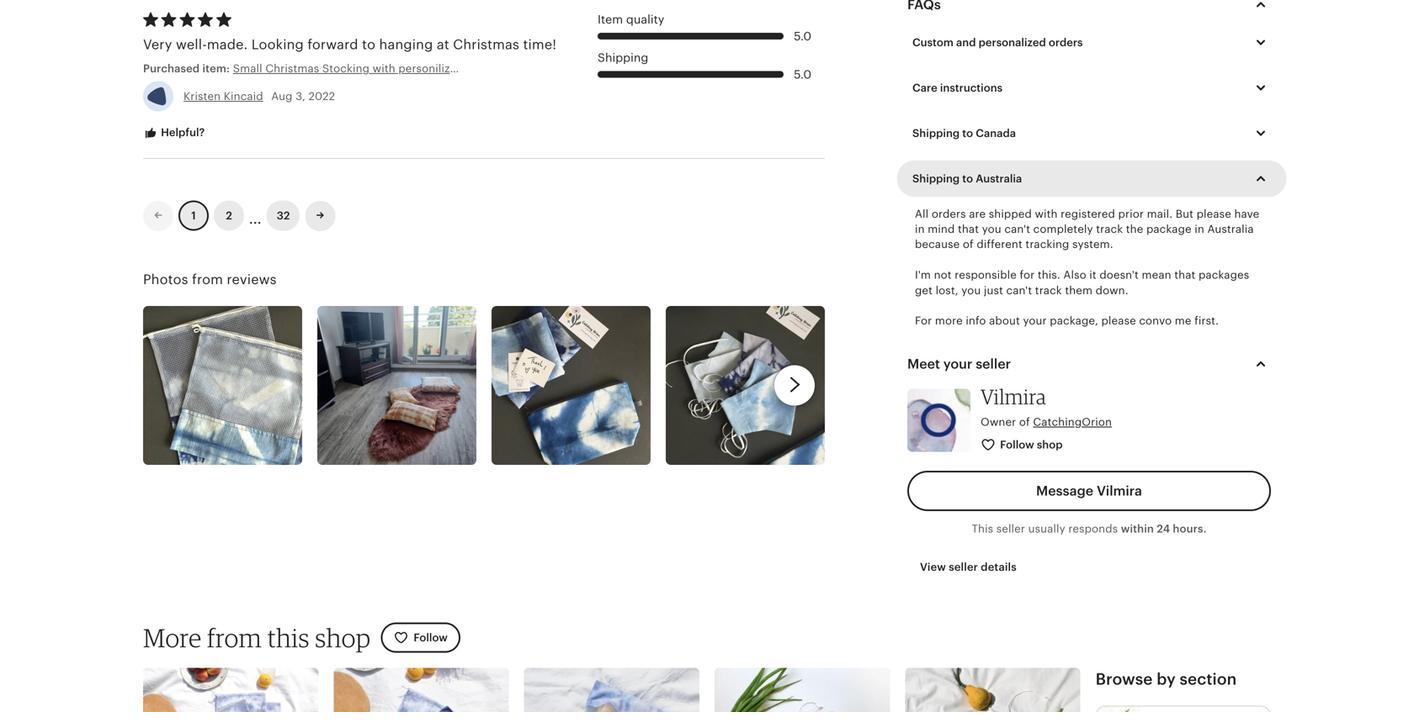 Task type: vqa. For each thing, say whether or not it's contained in the screenshot.
the middle to
yes



Task type: describe. For each thing, give the bounding box(es) containing it.
of inside vilmira owner of catchingorion
[[1019, 416, 1030, 429]]

1 horizontal spatial your
[[1023, 315, 1047, 328]]

follow button
[[381, 623, 460, 654]]

follow for follow
[[414, 632, 448, 645]]

are
[[969, 208, 986, 220]]

package,
[[1050, 315, 1098, 328]]

more from this shop
[[143, 623, 371, 654]]

just
[[984, 284, 1003, 297]]

set of 2 reusable produce bags, upcycled  zero waste bags, plastic bag replacement, housewarming gift image
[[334, 669, 509, 713]]

this
[[267, 623, 310, 654]]

registered
[[1061, 208, 1115, 220]]

please inside all orders are shipped with registered prior mail. but please have in mind that you can't completely track the package in australia because of different tracking system.
[[1197, 208, 1231, 220]]

5.0 for shipping
[[794, 68, 811, 81]]

section
[[1180, 671, 1237, 689]]

shipping for shipping
[[598, 51, 648, 64]]

custom
[[912, 36, 954, 49]]

item quality
[[598, 13, 664, 26]]

reusable produce mesh bags, handmade tie dye shopping bags, upcycled zero waste bags, nuts and berries drawstring bags image
[[524, 669, 699, 713]]

care instructions
[[912, 81, 1003, 94]]

from for reviews
[[192, 272, 223, 287]]

shipped
[[989, 208, 1032, 220]]

owner
[[981, 416, 1016, 429]]

photos
[[143, 272, 188, 287]]

message vilmira button
[[907, 471, 1271, 512]]

that inside "i'm not responsible for this. also it doesn't mean that packages get lost, you just can't track them down."
[[1174, 269, 1196, 282]]

message vilmira
[[1036, 484, 1142, 499]]

0 horizontal spatial please
[[1101, 315, 1136, 328]]

2 in from the left
[[1195, 223, 1204, 236]]

australia inside all orders are shipped with registered prior mail. but please have in mind that you can't completely track the package in australia because of different tracking system.
[[1207, 223, 1254, 236]]

shipping for shipping to canada
[[912, 127, 960, 140]]

it
[[1089, 269, 1097, 282]]

lost,
[[936, 284, 958, 297]]

browse by section
[[1096, 671, 1237, 689]]

that inside all orders are shipped with registered prior mail. but please have in mind that you can't completely track the package in australia because of different tracking system.
[[958, 223, 979, 236]]

orders inside all orders are shipped with registered prior mail. but please have in mind that you can't completely track the package in australia because of different tracking system.
[[932, 208, 966, 220]]

of inside all orders are shipped with registered prior mail. but please have in mind that you can't completely track the package in australia because of different tracking system.
[[963, 238, 974, 251]]

i'm not responsible for this. also it doesn't mean that packages get lost, you just can't track them down.
[[915, 269, 1249, 297]]

shop inside "button"
[[1037, 439, 1063, 452]]

kristen
[[183, 90, 221, 103]]

have
[[1234, 208, 1259, 220]]

view seller details
[[920, 561, 1017, 574]]

helpful? button
[[130, 118, 217, 149]]

within
[[1121, 523, 1154, 536]]

down.
[[1096, 284, 1128, 297]]

this seller usually responds within 24 hours.
[[972, 523, 1207, 536]]

responds
[[1068, 523, 1118, 536]]

details
[[981, 561, 1017, 574]]

not
[[934, 269, 952, 282]]

view seller details link
[[907, 552, 1029, 583]]

tracking
[[1026, 238, 1069, 251]]

…
[[249, 204, 262, 228]]

0 horizontal spatial shop
[[315, 623, 371, 654]]

doesn't
[[1100, 269, 1139, 282]]

me
[[1175, 315, 1191, 328]]

follow shop
[[1000, 439, 1063, 452]]

because
[[915, 238, 960, 251]]

them
[[1065, 284, 1093, 297]]

this.
[[1038, 269, 1060, 282]]

and
[[956, 36, 976, 49]]

care instructions button
[[900, 70, 1284, 106]]

track inside all orders are shipped with registered prior mail. but please have in mind that you can't completely track the package in australia because of different tracking system.
[[1096, 223, 1123, 236]]

packages
[[1199, 269, 1249, 282]]

canada
[[976, 127, 1016, 140]]

first.
[[1194, 315, 1219, 328]]

item
[[598, 13, 623, 26]]

by
[[1157, 671, 1176, 689]]

32 link
[[267, 201, 300, 231]]

purchased item:
[[143, 62, 233, 75]]

kristen kincaid aug 3, 2022
[[183, 90, 335, 103]]

custom and personalized orders
[[912, 36, 1083, 49]]

time!
[[523, 37, 557, 52]]

hours.
[[1173, 523, 1207, 536]]

for
[[915, 315, 932, 328]]

kristen kincaid link
[[183, 90, 263, 103]]

shipping to canada
[[912, 127, 1016, 140]]

0 vertical spatial to
[[362, 37, 376, 52]]

about
[[989, 315, 1020, 328]]

32
[[277, 210, 290, 222]]

very well-made. looking forward to hanging at christmas time!
[[143, 37, 557, 52]]

see more listings in the zero waste bags section image
[[1096, 707, 1140, 713]]

care
[[912, 81, 937, 94]]

you inside "i'm not responsible for this. also it doesn't mean that packages get lost, you just can't track them down."
[[961, 284, 981, 297]]

looking
[[251, 37, 304, 52]]

shipping for shipping to australia
[[912, 172, 960, 185]]

more
[[935, 315, 963, 328]]

24
[[1157, 523, 1170, 536]]

mind
[[928, 223, 955, 236]]

shipping to canada button
[[900, 116, 1284, 151]]

reviews
[[227, 272, 277, 287]]

i'm
[[915, 269, 931, 282]]

vilmira image
[[907, 389, 970, 452]]

view
[[920, 561, 946, 574]]

the
[[1126, 223, 1143, 236]]



Task type: locate. For each thing, give the bounding box(es) containing it.
orders
[[1049, 36, 1083, 49], [932, 208, 966, 220]]

for
[[1020, 269, 1035, 282]]

0 horizontal spatial in
[[915, 223, 925, 236]]

1 vertical spatial of
[[1019, 416, 1030, 429]]

2 vertical spatial seller
[[949, 561, 978, 574]]

christmas
[[453, 37, 519, 52]]

all orders are shipped with registered prior mail. but please have in mind that you can't completely track the package in australia because of different tracking system.
[[915, 208, 1259, 251]]

purchased
[[143, 62, 200, 75]]

1 vertical spatial from
[[207, 623, 262, 654]]

very
[[143, 37, 172, 52]]

0 vertical spatial seller
[[976, 357, 1011, 372]]

prior
[[1118, 208, 1144, 220]]

0 horizontal spatial of
[[963, 238, 974, 251]]

0 vertical spatial your
[[1023, 315, 1047, 328]]

vilmira inside vilmira owner of catchingorion
[[981, 385, 1046, 409]]

1 horizontal spatial vilmira
[[1097, 484, 1142, 499]]

shipping up all
[[912, 172, 960, 185]]

2022
[[309, 90, 335, 103]]

custom and personalized orders button
[[900, 25, 1284, 60]]

item:
[[202, 62, 230, 75]]

of
[[963, 238, 974, 251], [1019, 416, 1030, 429]]

with
[[1035, 208, 1058, 220]]

vilmira owner of catchingorion
[[981, 385, 1112, 429]]

1 horizontal spatial of
[[1019, 416, 1030, 429]]

seller down about
[[976, 357, 1011, 372]]

1 5.0 from the top
[[794, 29, 811, 43]]

0 vertical spatial vilmira
[[981, 385, 1046, 409]]

australia up shipped
[[976, 172, 1022, 185]]

1 horizontal spatial you
[[982, 223, 1001, 236]]

2 vertical spatial shipping
[[912, 172, 960, 185]]

message
[[1036, 484, 1093, 499]]

follow shop button
[[968, 430, 1077, 461]]

1 vertical spatial orders
[[932, 208, 966, 220]]

vilmira up within
[[1097, 484, 1142, 499]]

to left "canada"
[[962, 127, 973, 140]]

0 horizontal spatial you
[[961, 284, 981, 297]]

vilmira inside button
[[1097, 484, 1142, 499]]

meet
[[907, 357, 940, 372]]

shop right 'this'
[[315, 623, 371, 654]]

1 horizontal spatial please
[[1197, 208, 1231, 220]]

to up are
[[962, 172, 973, 185]]

1 vertical spatial vilmira
[[1097, 484, 1142, 499]]

1 horizontal spatial track
[[1096, 223, 1123, 236]]

from up set of 5 reusable produce bags , eco friendly shopping bags, upcycled tie dye mesh bags, vegetables and fruits bags, drawstring bag image
[[207, 623, 262, 654]]

shop down catchingorion 'link'
[[1037, 439, 1063, 452]]

0 horizontal spatial that
[[958, 223, 979, 236]]

kincaid
[[224, 90, 263, 103]]

1 horizontal spatial shop
[[1037, 439, 1063, 452]]

0 horizontal spatial track
[[1035, 284, 1062, 297]]

meet your seller button
[[892, 344, 1286, 385]]

from right photos
[[192, 272, 223, 287]]

of right because
[[963, 238, 974, 251]]

in
[[915, 223, 925, 236], [1195, 223, 1204, 236]]

0 vertical spatial can't
[[1004, 223, 1030, 236]]

1 vertical spatial that
[[1174, 269, 1196, 282]]

1 vertical spatial follow
[[414, 632, 448, 645]]

in right the package
[[1195, 223, 1204, 236]]

1 in from the left
[[915, 223, 925, 236]]

0 vertical spatial please
[[1197, 208, 1231, 220]]

to for shipping to australia
[[962, 172, 973, 185]]

follow up "set of 2 reusable produce bags, upcycled  zero waste bags, plastic bag replacement, housewarming gift" image
[[414, 632, 448, 645]]

please right but
[[1197, 208, 1231, 220]]

your right about
[[1023, 315, 1047, 328]]

0 horizontal spatial vilmira
[[981, 385, 1046, 409]]

orders up mind at top right
[[932, 208, 966, 220]]

track down this.
[[1035, 284, 1062, 297]]

track inside "i'm not responsible for this. also it doesn't mean that packages get lost, you just can't track them down."
[[1035, 284, 1062, 297]]

mail.
[[1147, 208, 1173, 220]]

seller right view
[[949, 561, 978, 574]]

0 horizontal spatial orders
[[932, 208, 966, 220]]

0 vertical spatial shop
[[1037, 439, 1063, 452]]

0 vertical spatial shipping
[[598, 51, 648, 64]]

1 horizontal spatial orders
[[1049, 36, 1083, 49]]

0 horizontal spatial your
[[943, 357, 972, 372]]

1 horizontal spatial follow
[[1000, 439, 1034, 452]]

you down responsible
[[961, 284, 981, 297]]

you inside all orders are shipped with registered prior mail. but please have in mind that you can't completely track the package in australia because of different tracking system.
[[982, 223, 1001, 236]]

browse
[[1096, 671, 1153, 689]]

usually
[[1028, 523, 1065, 536]]

1 horizontal spatial in
[[1195, 223, 1204, 236]]

of up follow shop "button"
[[1019, 416, 1030, 429]]

that
[[958, 223, 979, 236], [1174, 269, 1196, 282]]

can't down shipped
[[1004, 223, 1030, 236]]

1 vertical spatial to
[[962, 127, 973, 140]]

get
[[915, 284, 933, 297]]

instructions
[[940, 81, 1003, 94]]

for more info about your package, please convo me first.
[[915, 315, 1219, 328]]

from
[[192, 272, 223, 287], [207, 623, 262, 654]]

can't down for
[[1006, 284, 1032, 297]]

to right forward
[[362, 37, 376, 52]]

can't inside all orders are shipped with registered prior mail. but please have in mind that you can't completely track the package in australia because of different tracking system.
[[1004, 223, 1030, 236]]

catchingorion
[[1033, 416, 1112, 429]]

follow inside "button"
[[1000, 439, 1034, 452]]

orders inside dropdown button
[[1049, 36, 1083, 49]]

package
[[1146, 223, 1192, 236]]

set of 5 reusable produce bags , eco friendly shopping bags, upcycled tie dye mesh bags, vegetables and fruits bags, drawstring bag image
[[143, 669, 318, 713]]

to for shipping to canada
[[962, 127, 973, 140]]

1 vertical spatial shipping
[[912, 127, 960, 140]]

that down are
[[958, 223, 979, 236]]

0 horizontal spatial australia
[[976, 172, 1022, 185]]

in down all
[[915, 223, 925, 236]]

more
[[143, 623, 202, 654]]

zero waste reusable grocery bags, handmade cotton mesh bags with tie dye, vegetable and fruit market bags image
[[715, 669, 890, 713]]

1 link
[[178, 201, 209, 231]]

quality
[[626, 13, 664, 26]]

1 horizontal spatial australia
[[1207, 223, 1254, 236]]

3,
[[296, 90, 306, 103]]

vilmira up owner
[[981, 385, 1046, 409]]

please
[[1197, 208, 1231, 220], [1101, 315, 1136, 328]]

shipping to australia
[[912, 172, 1022, 185]]

mean
[[1142, 269, 1171, 282]]

info
[[966, 315, 986, 328]]

helpful?
[[158, 126, 205, 139]]

5.0 for item quality
[[794, 29, 811, 43]]

follow down owner
[[1000, 439, 1034, 452]]

also
[[1063, 269, 1086, 282]]

0 vertical spatial you
[[982, 223, 1001, 236]]

can't for for
[[1006, 284, 1032, 297]]

all
[[915, 208, 929, 220]]

0 vertical spatial australia
[[976, 172, 1022, 185]]

follow inside button
[[414, 632, 448, 645]]

this
[[972, 523, 993, 536]]

0 vertical spatial 5.0
[[794, 29, 811, 43]]

1 vertical spatial your
[[943, 357, 972, 372]]

but
[[1176, 208, 1194, 220]]

1
[[191, 210, 196, 222]]

can't for shipped
[[1004, 223, 1030, 236]]

shipping to australia button
[[900, 161, 1284, 196]]

at
[[437, 37, 449, 52]]

1 vertical spatial seller
[[996, 523, 1025, 536]]

from for this
[[207, 623, 262, 654]]

photos from reviews
[[143, 272, 277, 287]]

orders up care instructions dropdown button
[[1049, 36, 1083, 49]]

shipping down item quality
[[598, 51, 648, 64]]

to
[[362, 37, 376, 52], [962, 127, 973, 140], [962, 172, 973, 185]]

2 vertical spatial to
[[962, 172, 973, 185]]

seller right this
[[996, 523, 1025, 536]]

meet your seller
[[907, 357, 1011, 372]]

0 vertical spatial that
[[958, 223, 979, 236]]

1 vertical spatial can't
[[1006, 284, 1032, 297]]

2 5.0 from the top
[[794, 68, 811, 81]]

your right meet
[[943, 357, 972, 372]]

0 horizontal spatial follow
[[414, 632, 448, 645]]

follow
[[1000, 439, 1034, 452], [414, 632, 448, 645]]

seller inside dropdown button
[[976, 357, 1011, 372]]

catchingorion link
[[1033, 416, 1112, 429]]

forward
[[307, 37, 358, 52]]

shop
[[1037, 439, 1063, 452], [315, 623, 371, 654]]

shipping down the care
[[912, 127, 960, 140]]

track up system.
[[1096, 223, 1123, 236]]

tie dye drawstring bag, fruit and vegetable zero waste bag image
[[905, 669, 1080, 713]]

follow for follow shop
[[1000, 439, 1034, 452]]

convo
[[1139, 315, 1172, 328]]

your inside dropdown button
[[943, 357, 972, 372]]

seller for this seller usually responds within 24 hours.
[[996, 523, 1025, 536]]

you up different
[[982, 223, 1001, 236]]

1 vertical spatial please
[[1101, 315, 1136, 328]]

track
[[1096, 223, 1123, 236], [1035, 284, 1062, 297]]

frequently asked questions image
[[1251, 0, 1271, 15]]

australia inside dropdown button
[[976, 172, 1022, 185]]

seller
[[976, 357, 1011, 372], [996, 523, 1025, 536], [949, 561, 978, 574]]

can't inside "i'm not responsible for this. also it doesn't mean that packages get lost, you just can't track them down."
[[1006, 284, 1032, 297]]

system.
[[1072, 238, 1113, 251]]

5.0
[[794, 29, 811, 43], [794, 68, 811, 81]]

seller for view seller details
[[949, 561, 978, 574]]

1 vertical spatial you
[[961, 284, 981, 297]]

1 vertical spatial track
[[1035, 284, 1062, 297]]

1 horizontal spatial that
[[1174, 269, 1196, 282]]

responsible
[[955, 269, 1017, 282]]

1 vertical spatial 5.0
[[794, 68, 811, 81]]

2 link
[[214, 201, 244, 231]]

1 vertical spatial shop
[[315, 623, 371, 654]]

0 vertical spatial of
[[963, 238, 974, 251]]

well-
[[176, 37, 207, 52]]

australia down have
[[1207, 223, 1254, 236]]

that right mean on the right top of page
[[1174, 269, 1196, 282]]

0 vertical spatial track
[[1096, 223, 1123, 236]]

0 vertical spatial orders
[[1049, 36, 1083, 49]]

australia
[[976, 172, 1022, 185], [1207, 223, 1254, 236]]

0 vertical spatial follow
[[1000, 439, 1034, 452]]

1 vertical spatial australia
[[1207, 223, 1254, 236]]

completely
[[1033, 223, 1093, 236]]

0 vertical spatial from
[[192, 272, 223, 287]]

please down down.
[[1101, 315, 1136, 328]]



